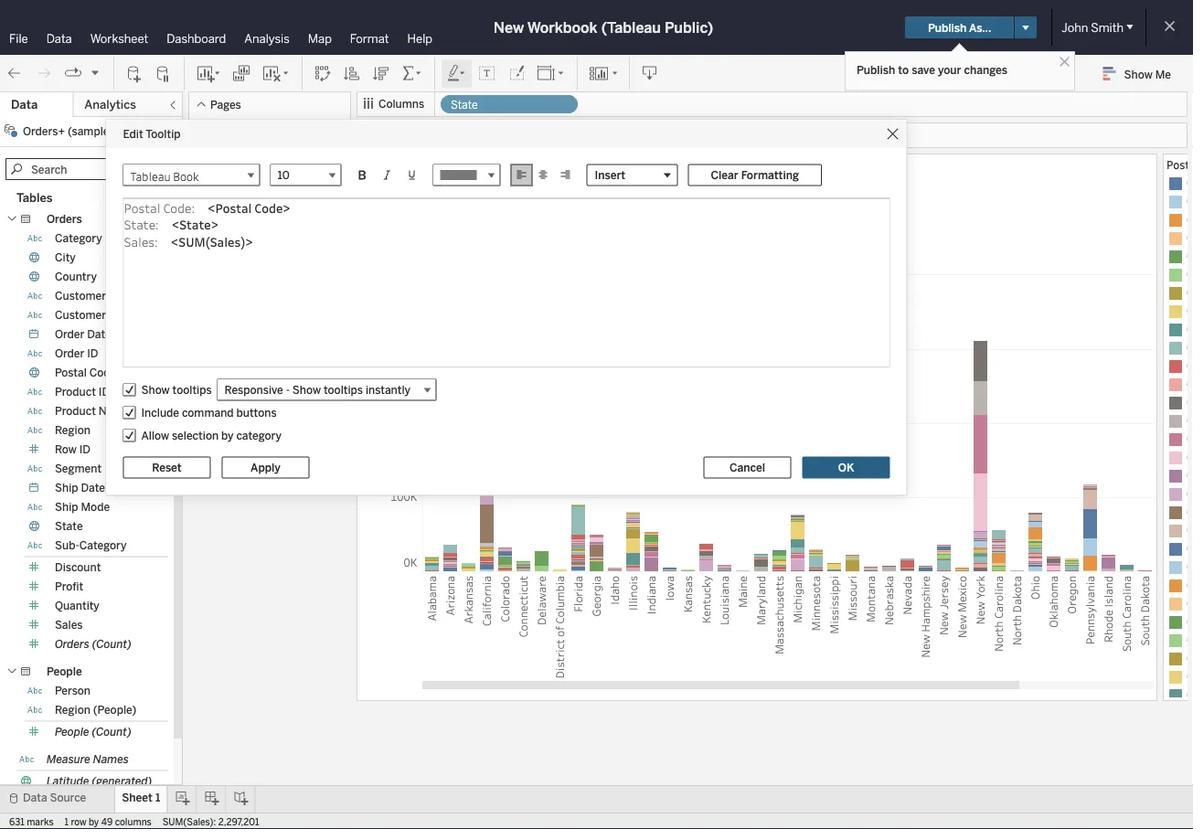 Task type: describe. For each thing, give the bounding box(es) containing it.
District of Columbia, State. Press Space to toggle selection. Press Escape to go back to the left margin. Use arrow keys to navigate headers text field
[[551, 573, 569, 683]]

posta
[[1167, 157, 1194, 172]]

publish for publish to save your changes
[[857, 63, 896, 76]]

customer name
[[55, 309, 140, 322]]

john
[[1062, 20, 1089, 35]]

as...
[[970, 21, 992, 34]]

1 horizontal spatial code
[[262, 354, 288, 367]]

clear formatting button
[[688, 164, 822, 186]]

New Jersey, State. Press Space to toggle selection. Press Escape to go back to the left margin. Use arrow keys to navigate headers text field
[[935, 573, 953, 683]]

631
[[9, 817, 24, 828]]

show mark labels image
[[478, 64, 497, 83]]

orders for orders (count)
[[55, 638, 89, 651]]

format workbook image
[[508, 64, 526, 83]]

marks
[[27, 817, 54, 828]]

dashboard
[[167, 31, 226, 46]]

totals image
[[402, 64, 424, 83]]

fit image
[[537, 64, 566, 83]]

Connecticut, State. Press Space to toggle selection. Press Escape to go back to the left margin. Use arrow keys to navigate headers text field
[[514, 573, 532, 683]]

discount
[[55, 561, 101, 575]]

North Dakota, State. Press Space to toggle selection. Press Escape to go back to the left margin. Use arrow keys to navigate headers text field
[[1008, 573, 1027, 683]]

filters
[[210, 146, 243, 159]]

latitude (generated)
[[47, 775, 152, 789]]

customer for customer name
[[55, 309, 106, 322]]

workbook
[[528, 19, 598, 36]]

29 option from the top
[[1167, 687, 1194, 705]]

allow selection by category
[[141, 429, 282, 442]]

worksheet
[[90, 31, 148, 46]]

command
[[182, 406, 234, 419]]

cancel
[[730, 461, 766, 475]]

Illinois, State. Press Space to toggle selection. Press Escape to go back to the left margin. Use arrow keys to navigate headers text field
[[624, 573, 642, 683]]

measure
[[47, 753, 90, 767]]

id for customer id
[[109, 290, 120, 303]]

(tableau
[[602, 19, 661, 36]]

sorted descending by sum of sales within state image
[[372, 64, 391, 83]]

631 marks
[[9, 817, 54, 828]]

1 horizontal spatial postal code
[[229, 354, 288, 367]]

7 option from the top
[[1167, 285, 1194, 303]]

show me
[[1125, 67, 1172, 81]]

analytics
[[84, 97, 136, 112]]

3 option from the top
[[1167, 211, 1194, 230]]

include
[[141, 406, 179, 419]]

Oregon, State. Press Space to toggle selection. Press Escape to go back to the left margin. Use arrow keys to navigate headers text field
[[1063, 573, 1081, 683]]

buttons
[[236, 406, 277, 419]]

11 option from the top
[[1167, 358, 1194, 376]]

8 option from the top
[[1167, 303, 1194, 321]]

Kentucky, State. Press Space to toggle selection. Press Escape to go back to the left margin. Use arrow keys to navigate headers text field
[[697, 573, 715, 683]]

people (count)
[[55, 726, 132, 739]]

sub-category
[[55, 539, 127, 553]]

pause auto updates image
[[155, 64, 173, 83]]

Georgia, State. Press Space to toggle selection. Press Escape to go back to the left margin. Use arrow keys to navigate headers text field
[[587, 573, 606, 683]]

marks. press enter to open the view data window.. use arrow keys to navigate data visualization elements. image
[[423, 215, 1194, 573]]

0 vertical spatial category
[[55, 232, 102, 245]]

sales
[[55, 619, 83, 632]]

people for people
[[47, 666, 82, 679]]

save
[[912, 63, 936, 76]]

show for show me
[[1125, 67, 1153, 81]]

file
[[9, 31, 28, 46]]

region (people)
[[55, 704, 137, 717]]

1 horizontal spatial replay animation image
[[90, 67, 101, 78]]

people for people (count)
[[55, 726, 89, 739]]

14 option from the top
[[1167, 413, 1194, 431]]

city
[[55, 251, 76, 264]]

(people)
[[93, 704, 137, 717]]

customer id
[[55, 290, 120, 303]]

profit
[[55, 580, 84, 594]]

new
[[494, 19, 524, 36]]

analysis
[[245, 31, 290, 46]]

24 option from the top
[[1167, 596, 1194, 614]]

region for region (people)
[[55, 704, 90, 717]]

date for order date
[[87, 328, 111, 341]]

publish to save your changes
[[857, 63, 1008, 76]]

(count) for people (count)
[[92, 726, 132, 739]]

9 option from the top
[[1167, 321, 1194, 339]]

2 option from the top
[[1167, 193, 1194, 211]]

tooltip
[[146, 127, 181, 141]]

mode
[[81, 501, 110, 514]]

1 vertical spatial data
[[11, 97, 38, 112]]

0 vertical spatial state
[[451, 98, 478, 112]]

1 row by 49 columns
[[65, 817, 152, 828]]

Minnesota, State. Press Space to toggle selection. Press Escape to go back to the left margin. Use arrow keys to navigate headers text field
[[807, 573, 825, 683]]

reset
[[152, 461, 182, 475]]

apply button
[[222, 457, 310, 479]]

New Hampshire, State. Press Space to toggle selection. Press Escape to go back to the left margin. Use arrow keys to navigate headers text field
[[917, 573, 935, 683]]

columns
[[379, 97, 425, 111]]

include command buttons
[[141, 406, 277, 419]]

order date
[[55, 328, 111, 341]]

South Dakota, State. Press Space to toggle selection. Press Escape to go back to the left margin. Use arrow keys to navigate headers text field
[[1136, 573, 1155, 683]]

order id
[[55, 347, 98, 360]]

source
[[50, 792, 86, 805]]

Mississippi, State. Press Space to toggle selection. Press Escape to go back to the left margin. Use arrow keys to navigate headers text field
[[825, 573, 844, 683]]

row
[[55, 443, 77, 457]]

data source
[[23, 792, 86, 805]]

New York, State. Press Space to toggle selection. Press Escape to go back to the left margin. Use arrow keys to navigate headers text field
[[972, 573, 990, 683]]

columns
[[115, 817, 152, 828]]

show for show tooltips
[[141, 383, 170, 397]]

1 vertical spatial category
[[79, 539, 127, 553]]

Alabama, State. Press Space to toggle selection. Press Escape to go back to the left margin. Use arrow keys to navigate headers text field
[[423, 573, 441, 683]]

Colorado, State. Press Space to toggle selection. Press Escape to go back to the left margin. Use arrow keys to navigate headers text field
[[496, 573, 514, 683]]

Arkansas, State. Press Space to toggle selection. Press Escape to go back to the left margin. Use arrow keys to navigate headers text field
[[459, 573, 478, 683]]

49
[[101, 817, 113, 828]]

cancel button
[[704, 457, 792, 479]]

product name
[[55, 405, 129, 418]]

1 vertical spatial 1
[[155, 792, 160, 805]]

to
[[899, 63, 910, 76]]

name for product name
[[99, 405, 129, 418]]

17 option from the top
[[1167, 468, 1194, 486]]

16 option from the top
[[1167, 449, 1194, 468]]

new worksheet image
[[196, 64, 221, 83]]

(count) for orders (count)
[[92, 638, 132, 651]]

row id
[[55, 443, 91, 457]]

Ohio, State. Press Space to toggle selection. Press Escape to go back to the left margin. Use arrow keys to navigate headers text field
[[1027, 573, 1045, 683]]

publish as... button
[[906, 16, 1015, 38]]

4 option from the top
[[1167, 230, 1194, 248]]

clear
[[711, 169, 739, 182]]

orders for orders
[[47, 213, 82, 226]]

publish as...
[[929, 21, 992, 34]]

new workbook (tableau public)
[[494, 19, 714, 36]]



Task type: locate. For each thing, give the bounding box(es) containing it.
1 vertical spatial sheet
[[122, 792, 153, 805]]

by left 49
[[89, 817, 99, 828]]

2 horizontal spatial state
[[774, 198, 803, 213]]

2 product from the top
[[55, 405, 96, 418]]

new data source image
[[125, 64, 144, 83]]

Idaho, State. Press Space to toggle selection. Press Escape to go back to the left margin. Use arrow keys to navigate headers text field
[[606, 573, 624, 683]]

state up sub-
[[55, 520, 83, 533]]

ok button
[[803, 457, 891, 479]]

0 vertical spatial product
[[55, 386, 96, 399]]

orders+
[[23, 124, 65, 138]]

1 vertical spatial region
[[55, 704, 90, 717]]

0 horizontal spatial 1
[[65, 817, 69, 828]]

New Mexico, State. Press Space to toggle selection. Press Escape to go back to the left margin. Use arrow keys to navigate headers text field
[[953, 573, 972, 683]]

sorted ascending by sum of sales within state image
[[343, 64, 361, 83]]

1 vertical spatial publish
[[857, 63, 896, 76]]

Florida, State. Press Space to toggle selection. Press Escape to go back to the left margin. Use arrow keys to navigate headers text field
[[569, 573, 587, 683]]

replay animation image up analytics
[[90, 67, 101, 78]]

by inside edit tooltip dialog
[[221, 429, 234, 442]]

region down person
[[55, 704, 90, 717]]

1 vertical spatial sheet 1
[[122, 792, 160, 805]]

show left the me at the top right of the page
[[1125, 67, 1153, 81]]

publish
[[929, 21, 967, 34], [857, 63, 896, 76]]

South Carolina, State. Press Space to toggle selection. Press Escape to go back to the left margin. Use arrow keys to navigate headers text field
[[1118, 573, 1136, 683]]

your
[[939, 63, 962, 76]]

Missouri, State. Press Space to toggle selection. Press Escape to go back to the left margin. Use arrow keys to navigate headers text field
[[844, 573, 862, 683]]

smith
[[1092, 20, 1124, 35]]

people up measure
[[55, 726, 89, 739]]

1 vertical spatial customer
[[55, 309, 106, 322]]

map
[[308, 31, 332, 46]]

state down formatting
[[774, 198, 803, 213]]

(1))
[[183, 124, 201, 138]]

28 option from the top
[[1167, 669, 1194, 687]]

show inside button
[[1125, 67, 1153, 81]]

help
[[408, 31, 433, 46]]

1 vertical spatial product
[[55, 405, 96, 418]]

0 vertical spatial orders
[[47, 213, 82, 226]]

product down product id
[[55, 405, 96, 418]]

publish left as... on the top
[[929, 21, 967, 34]]

date
[[87, 328, 111, 341], [81, 482, 105, 495]]

Indiana, State. Press Space to toggle selection. Press Escape to go back to the left margin. Use arrow keys to navigate headers text field
[[642, 573, 661, 683]]

0 horizontal spatial show
[[141, 383, 170, 397]]

postal
[[229, 354, 259, 367], [55, 366, 87, 380]]

0 vertical spatial data
[[46, 31, 72, 46]]

0 vertical spatial show
[[1125, 67, 1153, 81]]

Delaware, State. Press Space to toggle selection. Press Escape to go back to the left margin. Use arrow keys to navigate headers text field
[[532, 573, 551, 683]]

sub-
[[55, 539, 79, 553]]

formatting
[[742, 169, 800, 182]]

1 (count) from the top
[[92, 638, 132, 651]]

data down undo image
[[11, 97, 38, 112]]

id up customer name in the top of the page
[[109, 290, 120, 303]]

show inside edit tooltip dialog
[[141, 383, 170, 397]]

sheet 1
[[364, 163, 429, 188], [122, 792, 160, 805]]

18 option from the top
[[1167, 486, 1194, 504]]

postal code up buttons
[[229, 354, 288, 367]]

0 vertical spatial customer
[[55, 290, 106, 303]]

date for ship date
[[81, 482, 105, 495]]

reset button
[[123, 457, 211, 479]]

product up product name
[[55, 386, 96, 399]]

0 horizontal spatial postal code
[[55, 366, 116, 380]]

row
[[71, 817, 87, 828]]

1 vertical spatial by
[[89, 817, 99, 828]]

segment
[[55, 462, 102, 476]]

code
[[262, 354, 288, 367], [89, 366, 116, 380]]

sheet 1 down (generated)
[[122, 792, 160, 805]]

1 customer from the top
[[55, 290, 106, 303]]

latitude
[[47, 775, 89, 789]]

1 vertical spatial state
[[774, 198, 803, 213]]

23 option from the top
[[1167, 577, 1194, 596]]

0 vertical spatial 1
[[418, 163, 429, 188]]

Massachusetts, State. Press Space to toggle selection. Press Escape to go back to the left margin. Use arrow keys to navigate headers text field
[[770, 573, 789, 683]]

1 horizontal spatial 1
[[155, 792, 160, 805]]

2 vertical spatial data
[[23, 792, 47, 805]]

0 vertical spatial by
[[221, 429, 234, 442]]

2 ship from the top
[[55, 501, 78, 514]]

duplicate image
[[232, 64, 251, 83]]

California, State. Press Space to toggle selection. Press Escape to go back to the left margin. Use arrow keys to navigate headers text field
[[478, 573, 496, 683]]

state
[[451, 98, 478, 112], [774, 198, 803, 213], [55, 520, 83, 533]]

0 vertical spatial ship
[[55, 482, 78, 495]]

data up redo image
[[46, 31, 72, 46]]

product
[[55, 386, 96, 399], [55, 405, 96, 418]]

id down order date
[[87, 347, 98, 360]]

1
[[418, 163, 429, 188], [155, 792, 160, 805], [65, 817, 69, 828]]

apply
[[251, 461, 281, 475]]

0 vertical spatial publish
[[929, 21, 967, 34]]

id for row id
[[79, 443, 91, 457]]

show tooltips
[[141, 383, 212, 397]]

code up buttons
[[262, 354, 288, 367]]

Michigan, State. Press Space to toggle selection. Press Escape to go back to the left margin. Use arrow keys to navigate headers text field
[[789, 573, 807, 683]]

Montana, State. Press Space to toggle selection. Press Escape to go back to the left margin. Use arrow keys to navigate headers text field
[[862, 573, 880, 683]]

2,297,201
[[218, 817, 259, 828]]

0 vertical spatial order
[[55, 328, 84, 341]]

0 horizontal spatial replay animation image
[[64, 64, 82, 83]]

10 option from the top
[[1167, 339, 1194, 358]]

Louisiana, State. Press Space to toggle selection. Press Escape to go back to the left margin. Use arrow keys to navigate headers text field
[[715, 573, 734, 683]]

option
[[1167, 175, 1194, 193], [1167, 193, 1194, 211], [1167, 211, 1194, 230], [1167, 230, 1194, 248], [1167, 248, 1194, 266], [1167, 266, 1194, 285], [1167, 285, 1194, 303], [1167, 303, 1194, 321], [1167, 321, 1194, 339], [1167, 339, 1194, 358], [1167, 358, 1194, 376], [1167, 376, 1194, 394], [1167, 394, 1194, 413], [1167, 413, 1194, 431], [1167, 431, 1194, 449], [1167, 449, 1194, 468], [1167, 468, 1194, 486], [1167, 486, 1194, 504], [1167, 504, 1194, 522], [1167, 522, 1194, 541], [1167, 541, 1194, 559], [1167, 559, 1194, 577], [1167, 577, 1194, 596], [1167, 596, 1194, 614], [1167, 614, 1194, 632], [1167, 632, 1194, 650], [1167, 650, 1194, 669], [1167, 669, 1194, 687], [1167, 687, 1194, 705]]

orders (count)
[[55, 638, 132, 651]]

show up the "include"
[[141, 383, 170, 397]]

tooltips
[[173, 383, 212, 397]]

sheet 1 down columns at left
[[364, 163, 429, 188]]

1 horizontal spatial state
[[451, 98, 478, 112]]

1 region from the top
[[55, 424, 90, 437]]

undo image
[[5, 64, 24, 83]]

name for customer name
[[109, 309, 140, 322]]

ship mode
[[55, 501, 110, 514]]

replay animation image
[[64, 64, 82, 83], [90, 67, 101, 78]]

0 horizontal spatial publish
[[857, 63, 896, 76]]

0 horizontal spatial sheet 1
[[122, 792, 160, 805]]

product id
[[55, 386, 110, 399]]

1 horizontal spatial show
[[1125, 67, 1153, 81]]

2 vertical spatial state
[[55, 520, 83, 533]]

22 option from the top
[[1167, 559, 1194, 577]]

1 ship from the top
[[55, 482, 78, 495]]

order for order id
[[55, 347, 84, 360]]

Kansas, State. Press Space to toggle selection. Press Escape to go back to the left margin. Use arrow keys to navigate headers text field
[[679, 573, 697, 683]]

0 vertical spatial sheet
[[364, 163, 414, 188]]

order up order id
[[55, 328, 84, 341]]

download image
[[641, 64, 660, 83]]

ship date
[[55, 482, 105, 495]]

sheet down columns at left
[[364, 163, 414, 188]]

id
[[109, 290, 120, 303], [87, 347, 98, 360], [99, 386, 110, 399], [79, 443, 91, 457]]

0 horizontal spatial by
[[89, 817, 99, 828]]

code up product id
[[89, 366, 116, 380]]

2 (count) from the top
[[92, 726, 132, 739]]

2 vertical spatial 1
[[65, 817, 69, 828]]

20 option from the top
[[1167, 522, 1194, 541]]

0 vertical spatial name
[[109, 309, 140, 322]]

order for order date
[[55, 328, 84, 341]]

0 vertical spatial region
[[55, 424, 90, 437]]

publish for publish as...
[[929, 21, 967, 34]]

26 option from the top
[[1167, 632, 1194, 650]]

me
[[1156, 67, 1172, 81]]

region for region
[[55, 424, 90, 437]]

sum(sales):
[[163, 817, 216, 828]]

horizontal alignment control element
[[511, 164, 577, 186]]

allow
[[141, 429, 169, 442]]

Maine, State. Press Space to toggle selection. Press Escape to go back to the left margin. Use arrow keys to navigate headers text field
[[734, 573, 752, 683]]

changes
[[965, 63, 1008, 76]]

1 horizontal spatial publish
[[929, 21, 967, 34]]

1 product from the top
[[55, 386, 96, 399]]

postal code up product id
[[55, 366, 116, 380]]

(sample_-
[[68, 124, 119, 138]]

category
[[55, 232, 102, 245], [79, 539, 127, 553]]

15 option from the top
[[1167, 431, 1194, 449]]

customer down country
[[55, 290, 106, 303]]

1 vertical spatial people
[[55, 726, 89, 739]]

1 horizontal spatial by
[[221, 429, 234, 442]]

19 option from the top
[[1167, 504, 1194, 522]]

25 option from the top
[[1167, 614, 1194, 632]]

show me button
[[1096, 59, 1188, 88]]

2 horizontal spatial 1
[[418, 163, 429, 188]]

(generated)
[[92, 775, 152, 789]]

product for product name
[[55, 405, 96, 418]]

ship
[[55, 482, 78, 495], [55, 501, 78, 514]]

selection
[[172, 429, 219, 442]]

Search text field
[[5, 158, 124, 180]]

13 option from the top
[[1167, 394, 1194, 413]]

1 vertical spatial show
[[141, 383, 170, 397]]

(count) down (people)
[[92, 726, 132, 739]]

27 option from the top
[[1167, 650, 1194, 669]]

2 customer from the top
[[55, 309, 106, 322]]

publish inside button
[[929, 21, 967, 34]]

21 option from the top
[[1167, 541, 1194, 559]]

Iowa, State. Press Space to toggle selection. Press Escape to go back to the left margin. Use arrow keys to navigate headers text field
[[661, 573, 679, 683]]

edit tooltip dialog
[[107, 120, 907, 495]]

tables
[[16, 191, 53, 205]]

customer up order date
[[55, 309, 106, 322]]

people
[[47, 666, 82, 679], [55, 726, 89, 739]]

data up 631 marks
[[23, 792, 47, 805]]

1 vertical spatial orders
[[55, 638, 89, 651]]

Pennsylvania, State. Press Space to toggle selection. Press Escape to go back to the left margin. Use arrow keys to navigate headers text field
[[1081, 573, 1100, 683]]

Maryland, State. Press Space to toggle selection. Press Escape to go back to the left margin. Use arrow keys to navigate headers text field
[[752, 573, 770, 683]]

postal down order id
[[55, 366, 87, 380]]

postal code
[[229, 354, 288, 367], [55, 366, 116, 380]]

category up discount
[[79, 539, 127, 553]]

category up city
[[55, 232, 102, 245]]

sheet
[[364, 163, 414, 188], [122, 792, 153, 805]]

0 vertical spatial people
[[47, 666, 82, 679]]

1 order from the top
[[55, 328, 84, 341]]

0 horizontal spatial code
[[89, 366, 116, 380]]

sum(sales): 2,297,201
[[163, 817, 259, 828]]

Nevada, State. Press Space to toggle selection. Press Escape to go back to the left margin. Use arrow keys to navigate headers text field
[[898, 573, 917, 683]]

2 region from the top
[[55, 704, 90, 717]]

name
[[109, 309, 140, 322], [99, 405, 129, 418]]

edit
[[123, 127, 143, 141]]

5 option from the top
[[1167, 248, 1194, 266]]

clear formatting
[[711, 169, 800, 182]]

region up row id
[[55, 424, 90, 437]]

state down highlight icon
[[451, 98, 478, 112]]

ok
[[839, 461, 855, 475]]

0 vertical spatial (count)
[[92, 638, 132, 651]]

marks
[[210, 194, 242, 207]]

redo image
[[35, 64, 53, 83]]

Oklahoma, State. Press Space to toggle selection. Press Escape to go back to the left margin. Use arrow keys to navigate headers text field
[[1045, 573, 1063, 683]]

1 horizontal spatial sheet 1
[[364, 163, 429, 188]]

name down customer id
[[109, 309, 140, 322]]

sheet down (generated)
[[122, 792, 153, 805]]

john smith
[[1062, 20, 1124, 35]]

orders down sales
[[55, 638, 89, 651]]

1 vertical spatial date
[[81, 482, 105, 495]]

ship for ship mode
[[55, 501, 78, 514]]

replay animation image right redo image
[[64, 64, 82, 83]]

1 vertical spatial ship
[[55, 501, 78, 514]]

person
[[55, 685, 91, 698]]

6 option from the top
[[1167, 266, 1194, 285]]

0 horizontal spatial postal
[[55, 366, 87, 380]]

ship down segment
[[55, 482, 78, 495]]

people up person
[[47, 666, 82, 679]]

postal up buttons
[[229, 354, 259, 367]]

id for product id
[[99, 386, 110, 399]]

ship down ship date
[[55, 501, 78, 514]]

close image
[[1057, 53, 1074, 70]]

region
[[55, 424, 90, 437], [55, 704, 90, 717]]

show
[[1125, 67, 1153, 81], [141, 383, 170, 397]]

edit tooltip
[[123, 127, 181, 141]]

country
[[55, 270, 97, 284]]

format
[[350, 31, 389, 46]]

highlight image
[[446, 64, 468, 83]]

0 horizontal spatial state
[[55, 520, 83, 533]]

2 order from the top
[[55, 347, 84, 360]]

by for selection
[[221, 429, 234, 442]]

0 vertical spatial date
[[87, 328, 111, 341]]

by for row
[[89, 817, 99, 828]]

category
[[236, 429, 282, 442]]

1 vertical spatial (count)
[[92, 726, 132, 739]]

id right row
[[79, 443, 91, 457]]

swap rows and columns image
[[314, 64, 332, 83]]

1 horizontal spatial sheet
[[364, 163, 414, 188]]

North Carolina, State. Press Space to toggle selection. Press Escape to go back to the left margin. Use arrow keys to navigate headers text field
[[990, 573, 1008, 683]]

1 vertical spatial name
[[99, 405, 129, 418]]

id for order id
[[87, 347, 98, 360]]

0 horizontal spatial sheet
[[122, 792, 153, 805]]

publish left to
[[857, 63, 896, 76]]

product for product id
[[55, 386, 96, 399]]

id up product name
[[99, 386, 110, 399]]

ship for ship date
[[55, 482, 78, 495]]

0 vertical spatial sheet 1
[[364, 163, 429, 188]]

1 option from the top
[[1167, 175, 1194, 193]]

orders+ (sample_-_superstore (1))
[[23, 124, 201, 138]]

Nebraska, State. Press Space to toggle selection. Press Escape to go back to the left margin. Use arrow keys to navigate headers text field
[[880, 573, 898, 683]]

names
[[93, 753, 129, 767]]

12 option from the top
[[1167, 376, 1194, 394]]

data
[[46, 31, 72, 46], [11, 97, 38, 112], [23, 792, 47, 805]]

order down order date
[[55, 347, 84, 360]]

measure names
[[47, 753, 129, 767]]

date up mode
[[81, 482, 105, 495]]

1 horizontal spatial postal
[[229, 354, 259, 367]]

by
[[221, 429, 234, 442], [89, 817, 99, 828]]

show/hide cards image
[[589, 64, 618, 83]]

collapse image
[[167, 100, 178, 111]]

Rhode Island, State. Press Space to toggle selection. Press Escape to go back to the left margin. Use arrow keys to navigate headers text field
[[1100, 573, 1118, 683]]

date down customer name in the top of the page
[[87, 328, 111, 341]]

public)
[[665, 19, 714, 36]]

(count)
[[92, 638, 132, 651], [92, 726, 132, 739]]

clear sheet image
[[262, 64, 291, 83]]

1 vertical spatial order
[[55, 347, 84, 360]]

customer
[[55, 290, 106, 303], [55, 309, 106, 322]]

name down product id
[[99, 405, 129, 418]]

by down include command buttons
[[221, 429, 234, 442]]

Arizona, State. Press Space to toggle selection. Press Escape to go back to the left margin. Use arrow keys to navigate headers text field
[[441, 573, 459, 683]]

customer for customer id
[[55, 290, 106, 303]]

orders down tables
[[47, 213, 82, 226]]

(count) down 'quantity'
[[92, 638, 132, 651]]



Task type: vqa. For each thing, say whether or not it's contained in the screenshot.
"Salesforce Logo"
no



